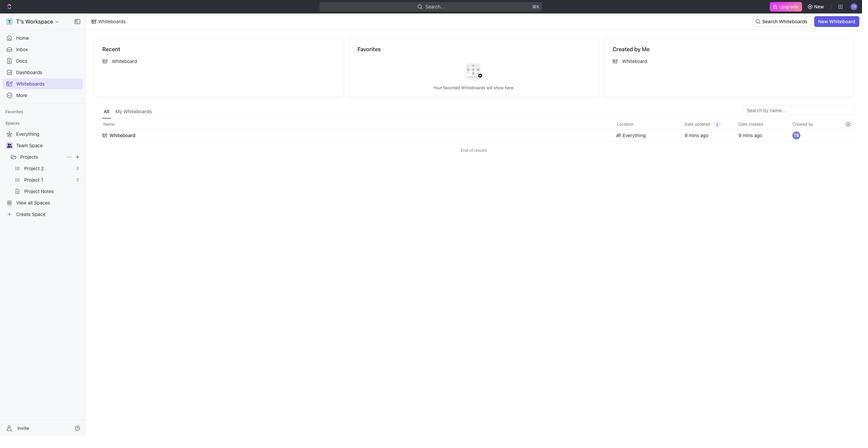 Task type: describe. For each thing, give the bounding box(es) containing it.
new whiteboard button
[[815, 16, 860, 27]]

new button
[[805, 1, 829, 12]]

invite
[[18, 425, 29, 431]]

all button
[[102, 105, 111, 119]]

project notes
[[24, 188, 54, 194]]

everything link
[[3, 129, 82, 140]]

home link
[[3, 33, 83, 43]]

end
[[461, 148, 468, 153]]

more
[[16, 92, 27, 98]]

table containing whiteboard
[[94, 119, 855, 142]]

Search by name... text field
[[747, 105, 851, 116]]

whiteboard down 'created by me'
[[623, 58, 648, 64]]

t's
[[16, 19, 24, 25]]

date created
[[739, 121, 764, 127]]

whiteboards inside "link"
[[16, 81, 45, 87]]

by for created by
[[809, 121, 814, 127]]

favorites button
[[3, 108, 26, 116]]

date updated
[[685, 121, 711, 127]]

new whiteboard
[[819, 19, 856, 24]]

team space link
[[16, 140, 82, 151]]

2 mins from the left
[[743, 132, 754, 138]]

3 for 1
[[76, 177, 79, 182]]

me
[[642, 46, 650, 52]]

created for created by me
[[613, 46, 633, 52]]

upgrade
[[780, 4, 799, 9]]

tb button
[[849, 1, 860, 12]]

row containing name
[[94, 119, 855, 130]]

docs link
[[3, 56, 83, 66]]

1 9 mins ago from the left
[[685, 132, 709, 138]]

updated
[[695, 121, 711, 127]]

3 for 2
[[76, 166, 79, 171]]

all
[[104, 109, 109, 114]]

all
[[28, 200, 33, 206]]

name
[[103, 121, 115, 127]]

workspace
[[25, 19, 53, 25]]

whiteboard inside button
[[830, 19, 856, 24]]

your favorited whiteboards will show here.
[[434, 85, 515, 90]]

created by
[[793, 121, 814, 127]]

whiteboards up the recent
[[98, 19, 126, 24]]

everything inside everything link
[[16, 131, 39, 137]]

your
[[434, 85, 442, 90]]

project 2 link
[[24, 163, 74, 174]]

sidebar navigation
[[0, 13, 87, 436]]

0 vertical spatial favorites
[[358, 46, 381, 52]]

project for project notes
[[24, 188, 40, 194]]

1 vertical spatial spaces
[[34, 200, 50, 206]]

favorited
[[443, 85, 460, 90]]

whiteboards link
[[3, 79, 83, 89]]

by for created by me
[[635, 46, 641, 52]]

whiteboard inside button
[[110, 132, 136, 138]]

inbox
[[16, 47, 28, 52]]

2
[[41, 165, 44, 171]]

upgrade link
[[770, 2, 803, 11]]

whiteboard down the recent
[[112, 58, 137, 64]]

1 ago from the left
[[701, 132, 709, 138]]

whiteboard link for created by me
[[610, 56, 849, 67]]

whiteboard button
[[98, 129, 610, 142]]

inbox link
[[3, 44, 83, 55]]

favorites inside button
[[5, 109, 23, 114]]

project notes link
[[24, 186, 82, 197]]



Task type: locate. For each thing, give the bounding box(es) containing it.
1 vertical spatial tb
[[794, 133, 800, 138]]

mins
[[689, 132, 700, 138], [743, 132, 754, 138]]

2 3 from the top
[[76, 177, 79, 182]]

1 vertical spatial favorites
[[5, 109, 23, 114]]

0 vertical spatial by
[[635, 46, 641, 52]]

tb inside tyler black, , element
[[794, 133, 800, 138]]

create
[[16, 211, 31, 217]]

new up new whiteboard
[[815, 4, 825, 9]]

of
[[470, 148, 473, 153]]

tab list
[[102, 105, 154, 119]]

by inside row
[[809, 121, 814, 127]]

1 horizontal spatial whiteboard link
[[610, 56, 849, 67]]

project 2
[[24, 165, 44, 171]]

0 horizontal spatial 9
[[685, 132, 688, 138]]

1 vertical spatial project
[[24, 177, 40, 183]]

docs
[[16, 58, 27, 64]]

2 project from the top
[[24, 177, 40, 183]]

date left updated
[[685, 121, 694, 127]]

space
[[29, 143, 43, 148], [32, 211, 45, 217]]

0 vertical spatial 3
[[76, 166, 79, 171]]

my
[[116, 109, 122, 114]]

date updated button
[[681, 119, 721, 129]]

spaces
[[5, 121, 20, 126], [34, 200, 50, 206]]

row
[[94, 119, 855, 130], [94, 129, 855, 142]]

here.
[[505, 85, 515, 90]]

new
[[815, 4, 825, 9], [819, 19, 829, 24]]

team
[[16, 143, 28, 148]]

1
[[41, 177, 43, 183]]

tab list containing all
[[102, 105, 154, 119]]

whiteboard down the "tb" dropdown button on the top
[[830, 19, 856, 24]]

search whiteboards button
[[753, 16, 812, 27]]

9 down "date updated"
[[685, 132, 688, 138]]

0 horizontal spatial spaces
[[5, 121, 20, 126]]

tb up new whiteboard
[[852, 4, 857, 9]]

ago
[[701, 132, 709, 138], [755, 132, 763, 138]]

2 date from the left
[[739, 121, 748, 127]]

project inside "link"
[[24, 177, 40, 183]]

view all spaces link
[[3, 197, 82, 208]]

9 down date created button
[[739, 132, 742, 138]]

location
[[618, 121, 634, 127]]

1 horizontal spatial tb
[[852, 4, 857, 9]]

tb down created by
[[794, 133, 800, 138]]

view all spaces
[[16, 200, 50, 206]]

project 1 link
[[24, 175, 74, 185]]

1 horizontal spatial everything
[[623, 132, 646, 138]]

0 vertical spatial spaces
[[5, 121, 20, 126]]

my whiteboards button
[[114, 105, 154, 119]]

1 whiteboard link from the left
[[100, 56, 338, 67]]

search
[[763, 19, 778, 24]]

3
[[76, 166, 79, 171], [76, 177, 79, 182]]

1 vertical spatial created
[[793, 121, 808, 127]]

search...
[[426, 4, 445, 9]]

1 horizontal spatial 9 mins ago
[[739, 132, 763, 138]]

9 mins ago down date created button
[[739, 132, 763, 138]]

new for new
[[815, 4, 825, 9]]

whiteboards inside 'button'
[[780, 19, 808, 24]]

search whiteboards
[[763, 19, 808, 24]]

0 horizontal spatial everything
[[16, 131, 39, 137]]

date created button
[[735, 119, 768, 129]]

dashboards link
[[3, 67, 83, 78]]

results
[[475, 148, 487, 153]]

create space link
[[3, 209, 82, 220]]

date left created
[[739, 121, 748, 127]]

new down the "new" button
[[819, 19, 829, 24]]

1 horizontal spatial 9
[[739, 132, 742, 138]]

date for date updated
[[685, 121, 694, 127]]

1 horizontal spatial ago
[[755, 132, 763, 138]]

⌘k
[[533, 4, 540, 9]]

projects
[[20, 154, 38, 160]]

projects link
[[20, 152, 64, 162]]

ago down updated
[[701, 132, 709, 138]]

created
[[613, 46, 633, 52], [793, 121, 808, 127]]

whiteboard link
[[100, 56, 338, 67], [610, 56, 849, 67]]

2 9 mins ago from the left
[[739, 132, 763, 138]]

2 whiteboard link from the left
[[610, 56, 849, 67]]

tyler black, , element
[[793, 131, 801, 140]]

1 9 from the left
[[685, 132, 688, 138]]

new for new whiteboard
[[819, 19, 829, 24]]

whiteboards down dashboards
[[16, 81, 45, 87]]

0 horizontal spatial favorites
[[5, 109, 23, 114]]

whiteboards inside button
[[123, 109, 152, 114]]

1 vertical spatial by
[[809, 121, 814, 127]]

2 vertical spatial project
[[24, 188, 40, 194]]

by left me
[[635, 46, 641, 52]]

1 vertical spatial new
[[819, 19, 829, 24]]

1 row from the top
[[94, 119, 855, 130]]

2 9 from the left
[[739, 132, 742, 138]]

project for project 1
[[24, 177, 40, 183]]

project left the 2
[[24, 165, 40, 171]]

space down view all spaces link at the left of the page
[[32, 211, 45, 217]]

cell
[[843, 129, 855, 142]]

9 mins ago down "date updated"
[[685, 132, 709, 138]]

project
[[24, 165, 40, 171], [24, 177, 40, 183], [24, 188, 40, 194]]

1 horizontal spatial mins
[[743, 132, 754, 138]]

0 horizontal spatial tb
[[794, 133, 800, 138]]

view
[[16, 200, 27, 206]]

t's workspace, , element
[[6, 18, 13, 25]]

tb inside dropdown button
[[852, 4, 857, 9]]

1 vertical spatial space
[[32, 211, 45, 217]]

user group image
[[7, 144, 12, 148]]

date
[[685, 121, 694, 127], [739, 121, 748, 127]]

whiteboards left will
[[461, 85, 486, 90]]

9
[[685, 132, 688, 138], [739, 132, 742, 138]]

0 vertical spatial space
[[29, 143, 43, 148]]

notes
[[41, 188, 54, 194]]

whiteboard
[[830, 19, 856, 24], [112, 58, 137, 64], [623, 58, 648, 64], [110, 132, 136, 138]]

recent
[[102, 46, 120, 52]]

1 vertical spatial 3
[[76, 177, 79, 182]]

3 up project notes link
[[76, 177, 79, 182]]

1 horizontal spatial date
[[739, 121, 748, 127]]

1 mins from the left
[[689, 132, 700, 138]]

everything up team space
[[16, 131, 39, 137]]

0 horizontal spatial created
[[613, 46, 633, 52]]

space down everything link
[[29, 143, 43, 148]]

create space
[[16, 211, 45, 217]]

whiteboards down upgrade
[[780, 19, 808, 24]]

my whiteboards
[[116, 109, 152, 114]]

by
[[635, 46, 641, 52], [809, 121, 814, 127]]

date for date created
[[739, 121, 748, 127]]

tree
[[3, 129, 83, 220]]

0 horizontal spatial whiteboard link
[[100, 56, 338, 67]]

1 horizontal spatial created
[[793, 121, 808, 127]]

ago down created
[[755, 132, 763, 138]]

spaces up create space link on the left of the page
[[34, 200, 50, 206]]

no favorited whiteboards image
[[461, 58, 488, 85]]

0 horizontal spatial date
[[685, 121, 694, 127]]

0 vertical spatial project
[[24, 165, 40, 171]]

created
[[749, 121, 764, 127]]

by down search by name... text field
[[809, 121, 814, 127]]

whiteboard link for recent
[[100, 56, 338, 67]]

1 horizontal spatial by
[[809, 121, 814, 127]]

more button
[[3, 90, 83, 101]]

1 horizontal spatial spaces
[[34, 200, 50, 206]]

0 horizontal spatial mins
[[689, 132, 700, 138]]

1 project from the top
[[24, 165, 40, 171]]

tree containing everything
[[3, 129, 83, 220]]

1 date from the left
[[685, 121, 694, 127]]

mins down "date updated"
[[689, 132, 700, 138]]

created up tyler black, , element
[[793, 121, 808, 127]]

1 3 from the top
[[76, 166, 79, 171]]

tb
[[852, 4, 857, 9], [794, 133, 800, 138]]

2 ago from the left
[[755, 132, 763, 138]]

space for team space
[[29, 143, 43, 148]]

whiteboards right my
[[123, 109, 152, 114]]

2 row from the top
[[94, 129, 855, 142]]

3 right project 2 link
[[76, 166, 79, 171]]

team space
[[16, 143, 43, 148]]

0 vertical spatial new
[[815, 4, 825, 9]]

end of results
[[461, 148, 487, 153]]

table
[[94, 119, 855, 142]]

whiteboard down name
[[110, 132, 136, 138]]

home
[[16, 35, 29, 41]]

project up view all spaces at the top of the page
[[24, 188, 40, 194]]

row containing whiteboard
[[94, 129, 855, 142]]

everything down location
[[623, 132, 646, 138]]

project left 1
[[24, 177, 40, 183]]

dashboards
[[16, 69, 42, 75]]

whiteboards
[[98, 19, 126, 24], [780, 19, 808, 24], [16, 81, 45, 87], [461, 85, 486, 90], [123, 109, 152, 114]]

created for created by
[[793, 121, 808, 127]]

project for project 2
[[24, 165, 40, 171]]

3 project from the top
[[24, 188, 40, 194]]

t's workspace
[[16, 19, 53, 25]]

project 1
[[24, 177, 43, 183]]

0 horizontal spatial ago
[[701, 132, 709, 138]]

favorites
[[358, 46, 381, 52], [5, 109, 23, 114]]

spaces down the favorites button
[[5, 121, 20, 126]]

mins down date created button
[[743, 132, 754, 138]]

tree inside sidebar navigation
[[3, 129, 83, 220]]

created by me
[[613, 46, 650, 52]]

space for create space
[[32, 211, 45, 217]]

9 mins ago
[[685, 132, 709, 138], [739, 132, 763, 138]]

1 horizontal spatial favorites
[[358, 46, 381, 52]]

0 vertical spatial tb
[[852, 4, 857, 9]]

created left me
[[613, 46, 633, 52]]

0 horizontal spatial by
[[635, 46, 641, 52]]

everything
[[16, 131, 39, 137], [623, 132, 646, 138]]

show
[[494, 85, 504, 90]]

0 horizontal spatial 9 mins ago
[[685, 132, 709, 138]]

0 vertical spatial created
[[613, 46, 633, 52]]

will
[[487, 85, 493, 90]]

t
[[8, 19, 11, 24]]



Task type: vqa. For each thing, say whether or not it's contained in the screenshot.
leftmost ago
yes



